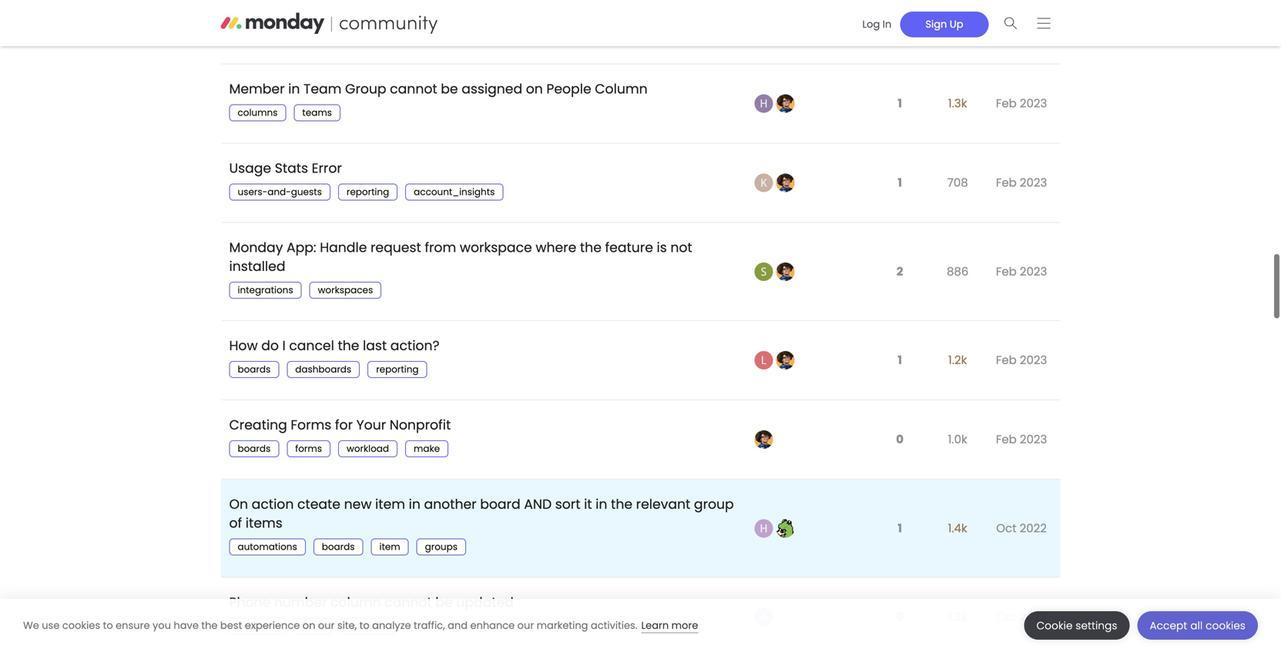 Task type: locate. For each thing, give the bounding box(es) containing it.
1 1.2k from the top
[[949, 16, 968, 32]]

handle
[[320, 239, 367, 257]]

item down "number"
[[302, 621, 323, 633]]

0 button for phone number column cannot be updated
[[893, 600, 908, 635]]

to right site,
[[360, 619, 370, 633]]

6 2023 from the top
[[1020, 432, 1048, 448]]

boards down the how
[[238, 363, 271, 376]]

1 vertical spatial 1.2k
[[949, 352, 968, 369]]

jill - original poster, most recent poster image
[[755, 609, 774, 627]]

forms down social
[[238, 27, 265, 40]]

do
[[261, 337, 279, 355]]

on left "people"
[[526, 80, 543, 98]]

feb for where
[[996, 263, 1017, 280]]

social
[[229, 0, 269, 19]]

member in team group cannot be assigned on people column
[[229, 80, 648, 98]]

tags list down 'member'
[[229, 104, 348, 121]]

1 oct 2022 from the top
[[997, 521, 1047, 537]]

in right it on the left bottom of page
[[596, 496, 608, 514]]

7 tags list from the top
[[229, 539, 474, 556]]

tags list down the for
[[229, 441, 456, 458]]

on inside dialog
[[303, 619, 316, 633]]

2 feb 2023 link from the top
[[993, 84, 1052, 123]]

kuo - original poster image
[[755, 94, 774, 113]]

guests
[[291, 186, 322, 199]]

tags list down "number"
[[229, 619, 403, 636]]

4 feb from the top
[[996, 263, 1017, 280]]

3 1.2k from the top
[[949, 609, 968, 626]]

1 horizontal spatial our
[[518, 619, 534, 633]]

0 vertical spatial oct
[[997, 521, 1017, 537]]

8 tags list from the top
[[229, 619, 403, 636]]

4 feb 2023 link from the top
[[993, 252, 1052, 292]]

1 vertical spatial boards
[[238, 443, 271, 456]]

columns for member
[[238, 106, 278, 119]]

forms link down social
[[229, 25, 273, 42]]

columns link for phone
[[229, 619, 286, 636]]

1.0k
[[949, 432, 968, 448]]

cookies right use
[[62, 619, 100, 633]]

green llamas consulting :: bronze partner - most recent poster image
[[777, 520, 795, 538]]

0 vertical spatial 0
[[897, 432, 904, 448]]

item right new
[[375, 496, 405, 514]]

oct for phone number column cannot be updated
[[997, 609, 1017, 626]]

site,
[[337, 619, 357, 633]]

2 1 button from the top
[[894, 86, 906, 121]]

on down "number"
[[303, 619, 316, 633]]

saurabh joshi - original poster image
[[755, 263, 774, 281]]

4 tags list from the top
[[229, 282, 389, 299]]

reporting link down error
[[338, 184, 398, 201]]

oct left "cookie"
[[997, 609, 1017, 626]]

forms
[[238, 27, 265, 40], [295, 443, 322, 456]]

automations link
[[229, 539, 306, 556]]

tags list down "app:"
[[229, 282, 389, 299]]

1 1 button from the top
[[894, 7, 906, 41]]

1 jasmine hammond - most recent poster image from the top
[[777, 94, 795, 113]]

how
[[229, 337, 258, 355]]

request
[[371, 239, 421, 257]]

cookies inside button
[[1206, 619, 1246, 634]]

reporting for topmost reporting link
[[347, 186, 389, 199]]

item left the 'groups'
[[380, 541, 401, 554]]

1 oct 2022 link from the top
[[993, 509, 1051, 549]]

columns link down 'member'
[[229, 104, 286, 121]]

oct 2022 for on action cteate new item in another board and sort it in the relevant group of items
[[997, 521, 1047, 537]]

0 vertical spatial 1.2k
[[949, 16, 968, 32]]

jasmine hammond - most recent poster image right vasya - original poster image at the right
[[777, 351, 795, 370]]

tags list for team
[[229, 104, 348, 121]]

accept all cookies button
[[1138, 612, 1259, 641]]

feb 2023 for form
[[996, 16, 1048, 32]]

2 0 button from the top
[[893, 600, 908, 635]]

2022 right 1.4k
[[1020, 521, 1047, 537]]

1 vertical spatial boards link
[[229, 441, 279, 458]]

2023 for action?
[[1020, 352, 1048, 369]]

columns down 'member'
[[238, 106, 278, 119]]

1 tags list from the top
[[229, 25, 281, 42]]

0 vertical spatial jasmine hammond - most recent poster image
[[777, 94, 795, 113]]

1 vertical spatial oct 2022
[[997, 609, 1047, 626]]

cancel
[[289, 337, 334, 355]]

1.2k
[[949, 16, 968, 32], [949, 352, 968, 369], [949, 609, 968, 626]]

vasya - original poster image
[[755, 351, 774, 370]]

1 columns from the top
[[238, 106, 278, 119]]

2 columns from the top
[[238, 621, 278, 633]]

reporting down 'action?'
[[376, 363, 419, 376]]

to left ensure
[[103, 619, 113, 633]]

tags list down error
[[229, 184, 511, 201]]

2 1.2k from the top
[[949, 352, 968, 369]]

the inside on action cteate new item in another board and sort it in the relevant group of items
[[611, 496, 633, 514]]

1 vertical spatial 0 button
[[893, 600, 908, 635]]

tags list containing automations
[[229, 539, 474, 556]]

2022 left settings
[[1020, 609, 1047, 626]]

tags list down social
[[229, 25, 281, 42]]

oct 2022 link for phone number column cannot be updated
[[993, 598, 1051, 637]]

3 jasmine hammond - most recent poster image from the top
[[777, 351, 795, 370]]

member in team group cannot be assigned on people column link
[[229, 68, 648, 110]]

our right enhance
[[518, 619, 534, 633]]

0 vertical spatial 0 button
[[893, 423, 908, 458]]

users-
[[238, 186, 268, 199]]

teams link
[[294, 104, 341, 121]]

jasmine hammond - most recent poster image for assigned
[[777, 94, 795, 113]]

1 horizontal spatial item link
[[371, 539, 409, 556]]

1 for another
[[898, 521, 903, 537]]

columns link down phone
[[229, 619, 286, 636]]

be up and
[[436, 594, 453, 612]]

5 feb 2023 from the top
[[996, 352, 1048, 369]]

cookies right 'all'
[[1206, 619, 1246, 634]]

item
[[375, 496, 405, 514], [380, 541, 401, 554], [302, 621, 323, 633]]

1 vertical spatial columns link
[[229, 619, 286, 636]]

feb 2023 link for assigned
[[993, 84, 1052, 123]]

1 1 from the top
[[898, 16, 903, 32]]

oct 2022 left settings
[[997, 609, 1047, 626]]

on
[[526, 80, 543, 98], [303, 619, 316, 633]]

1 horizontal spatial in
[[409, 496, 421, 514]]

for
[[335, 416, 353, 435]]

learn more link
[[642, 619, 699, 634]]

2022 for phone number column cannot be updated
[[1020, 609, 1047, 626]]

1 0 from the top
[[897, 432, 904, 448]]

tags list containing users-and-guests
[[229, 184, 511, 201]]

be left the "assigned"
[[441, 80, 458, 98]]

accept all cookies
[[1150, 619, 1246, 634]]

navigation
[[849, 7, 1061, 40]]

2 feb from the top
[[996, 95, 1017, 112]]

2 1 from the top
[[898, 95, 903, 112]]

boards down the cteate
[[322, 541, 355, 554]]

0 vertical spatial forms
[[238, 27, 265, 40]]

tags list containing integrations
[[229, 282, 389, 299]]

1 vertical spatial columns
[[238, 621, 278, 633]]

feb 2023 link
[[993, 4, 1052, 44], [993, 84, 1052, 123], [993, 163, 1052, 203], [993, 252, 1052, 292], [993, 341, 1052, 380], [993, 420, 1052, 460]]

jasmine hammond - most recent poster image right kuo - original poster image
[[777, 94, 795, 113]]

2 feb 2023 from the top
[[996, 95, 1048, 112]]

hartwig förster - original poster image
[[755, 520, 774, 538]]

tags list for column
[[229, 619, 403, 636]]

best
[[220, 619, 242, 633]]

3 tags list from the top
[[229, 184, 511, 201]]

reporting link down 'action?'
[[368, 362, 427, 378]]

1 vertical spatial 0
[[897, 609, 904, 626]]

and
[[448, 619, 468, 633]]

reporting link
[[338, 184, 398, 201], [368, 362, 427, 378]]

forms link down forms
[[287, 441, 331, 458]]

assigned
[[462, 80, 523, 98]]

the right the where
[[580, 239, 602, 257]]

4 1 from the top
[[898, 352, 903, 369]]

in left team
[[288, 80, 300, 98]]

0 horizontal spatial our
[[318, 619, 335, 633]]

0 vertical spatial oct 2022
[[997, 521, 1047, 537]]

cannot
[[390, 80, 438, 98], [385, 594, 432, 612]]

0 horizontal spatial item link
[[294, 619, 332, 636]]

the right it on the left bottom of page
[[611, 496, 633, 514]]

2023
[[1020, 16, 1048, 32], [1020, 95, 1048, 112], [1020, 175, 1048, 191], [1020, 263, 1048, 280], [1020, 352, 1048, 369], [1020, 432, 1048, 448]]

2 jasmine hammond - most recent poster image from the top
[[777, 174, 795, 192]]

log in button
[[854, 11, 901, 37]]

5 2023 from the top
[[1020, 352, 1048, 369]]

tags list containing forms
[[229, 25, 281, 42]]

2 cookies from the left
[[1206, 619, 1246, 634]]

1 horizontal spatial forms
[[295, 443, 322, 456]]

cookies
[[62, 619, 100, 633], [1206, 619, 1246, 634]]

automations
[[238, 541, 297, 554]]

2 vertical spatial 1.2k
[[949, 609, 968, 626]]

boards link down the cteate
[[314, 539, 363, 556]]

1 for assigned
[[898, 95, 903, 112]]

5 tags list from the top
[[229, 362, 435, 378]]

2 columns link from the top
[[229, 619, 286, 636]]

boards for how
[[238, 363, 271, 376]]

search image
[[1005, 17, 1018, 29]]

2022
[[1020, 521, 1047, 537], [1020, 609, 1047, 626]]

phone number column cannot be updated
[[229, 594, 514, 612]]

updates link
[[340, 619, 395, 636]]

1 2022 from the top
[[1020, 521, 1047, 537]]

2 2022 from the top
[[1020, 609, 1047, 626]]

0 vertical spatial cannot
[[390, 80, 438, 98]]

4 feb 2023 from the top
[[996, 263, 1048, 280]]

1 2023 from the top
[[1020, 16, 1048, 32]]

teams
[[302, 106, 332, 119]]

column
[[331, 594, 381, 612]]

monday
[[229, 239, 283, 257]]

1 0 button from the top
[[893, 423, 908, 458]]

0 vertical spatial oct 2022 link
[[993, 509, 1051, 549]]

2 oct 2022 link from the top
[[993, 598, 1051, 637]]

tags list for handle
[[229, 282, 389, 299]]

columns down phone
[[238, 621, 278, 633]]

use
[[42, 619, 60, 633]]

enhance
[[471, 619, 515, 633]]

boards down creating
[[238, 443, 271, 456]]

1 button for assigned
[[894, 86, 906, 121]]

columns link
[[229, 104, 286, 121], [229, 619, 286, 636]]

0 button for creating forms for your nonprofit
[[893, 423, 908, 458]]

0 vertical spatial columns
[[238, 106, 278, 119]]

2 0 from the top
[[897, 609, 904, 626]]

5 1 from the top
[[898, 521, 903, 537]]

cannot up analyze at the bottom
[[385, 594, 432, 612]]

oct 2022 right 1.4k
[[997, 521, 1047, 537]]

and
[[524, 496, 552, 514]]

1 vertical spatial oct 2022 link
[[993, 598, 1051, 637]]

oct
[[997, 521, 1017, 537], [997, 609, 1017, 626]]

i
[[282, 337, 286, 355]]

1 vertical spatial jasmine hammond - most recent poster image
[[777, 174, 795, 192]]

5 1 button from the top
[[894, 512, 906, 546]]

0 vertical spatial boards
[[238, 363, 271, 376]]

2023 for where
[[1020, 263, 1048, 280]]

tags list down how do i cancel the last action?
[[229, 362, 435, 378]]

activities.
[[591, 619, 638, 633]]

item link down "number"
[[294, 619, 332, 636]]

tags list for i
[[229, 362, 435, 378]]

columns for phone
[[238, 621, 278, 633]]

cannot right group
[[390, 80, 438, 98]]

5 feb from the top
[[996, 352, 1017, 369]]

learn
[[642, 619, 669, 633]]

0 vertical spatial on
[[526, 80, 543, 98]]

on action cteate new item in another board and sort it in the relevant group of items
[[229, 496, 734, 533]]

1 vertical spatial be
[[436, 594, 453, 612]]

1 vertical spatial on
[[303, 619, 316, 633]]

we
[[23, 619, 39, 633]]

0 horizontal spatial to
[[103, 619, 113, 633]]

action?
[[391, 337, 440, 355]]

0 horizontal spatial in
[[288, 80, 300, 98]]

1 feb 2023 from the top
[[996, 16, 1048, 32]]

action
[[252, 496, 294, 514]]

cookie
[[1037, 619, 1073, 634]]

0 vertical spatial 2022
[[1020, 521, 1047, 537]]

nonprofit
[[390, 416, 451, 435]]

account_insights
[[414, 186, 495, 199]]

0 vertical spatial be
[[441, 80, 458, 98]]

in left another at the left bottom of the page
[[409, 496, 421, 514]]

phone number column cannot be updated link
[[229, 582, 514, 624]]

1 horizontal spatial cookies
[[1206, 619, 1246, 634]]

jasmine hammond - most recent poster image right koji daggett - original poster image
[[777, 174, 795, 192]]

usage stats error link
[[229, 148, 342, 189]]

2 tags list from the top
[[229, 104, 348, 121]]

oct 2022 link
[[993, 509, 1051, 549], [993, 598, 1051, 637]]

jasmine hammond - most recent poster image
[[777, 263, 795, 281]]

sign
[[926, 17, 948, 31]]

0 for creating forms for your nonprofit
[[897, 432, 904, 448]]

our left site,
[[318, 619, 335, 633]]

boards link down the how
[[229, 362, 279, 378]]

oct 2022
[[997, 521, 1047, 537], [997, 609, 1047, 626]]

0 vertical spatial boards link
[[229, 362, 279, 378]]

2 vertical spatial jasmine hammond - most recent poster image
[[777, 351, 795, 370]]

2 vertical spatial boards
[[322, 541, 355, 554]]

2023 for assigned
[[1020, 95, 1048, 112]]

1 vertical spatial forms
[[295, 443, 322, 456]]

1 vertical spatial oct
[[997, 609, 1017, 626]]

3 feb 2023 link from the top
[[993, 163, 1052, 203]]

tags list
[[229, 25, 281, 42], [229, 104, 348, 121], [229, 184, 511, 201], [229, 282, 389, 299], [229, 362, 435, 378], [229, 441, 456, 458], [229, 539, 474, 556], [229, 619, 403, 636]]

0 horizontal spatial forms
[[238, 27, 265, 40]]

0 vertical spatial columns link
[[229, 104, 286, 121]]

item link left groups link
[[371, 539, 409, 556]]

5 feb 2023 link from the top
[[993, 341, 1052, 380]]

1 horizontal spatial on
[[526, 80, 543, 98]]

1 feb 2023 link from the top
[[993, 4, 1052, 44]]

2 oct 2022 from the top
[[997, 609, 1047, 626]]

oct 2022 link right 1.4k
[[993, 509, 1051, 549]]

0 horizontal spatial on
[[303, 619, 316, 633]]

oct right 1.4k
[[997, 521, 1017, 537]]

have
[[174, 619, 199, 633]]

1 oct from the top
[[997, 521, 1017, 537]]

make
[[414, 443, 440, 456]]

dialog
[[0, 600, 1282, 653]]

our
[[318, 619, 335, 633], [518, 619, 534, 633]]

0 vertical spatial item
[[375, 496, 405, 514]]

2 oct from the top
[[997, 609, 1017, 626]]

integrations
[[238, 284, 293, 297]]

2 2023 from the top
[[1020, 95, 1048, 112]]

3 1 button from the top
[[894, 166, 906, 200]]

1 horizontal spatial to
[[360, 619, 370, 633]]

4 2023 from the top
[[1020, 263, 1048, 280]]

log in
[[863, 17, 892, 31]]

the left best
[[201, 619, 218, 633]]

boards link down creating
[[229, 441, 279, 458]]

1 feb from the top
[[996, 16, 1017, 32]]

reporting up handle
[[347, 186, 389, 199]]

creating
[[229, 416, 287, 435]]

1 vertical spatial 2022
[[1020, 609, 1047, 626]]

0 vertical spatial reporting
[[347, 186, 389, 199]]

6 feb 2023 link from the top
[[993, 420, 1052, 460]]

1 vertical spatial reporting link
[[368, 362, 427, 378]]

0
[[897, 432, 904, 448], [897, 609, 904, 626]]

koji daggett - original poster image
[[755, 174, 774, 192]]

6 tags list from the top
[[229, 441, 456, 458]]

1 columns link from the top
[[229, 104, 286, 121]]

tags list down new
[[229, 539, 474, 556]]

0 vertical spatial reporting link
[[338, 184, 398, 201]]

4 1 button from the top
[[894, 343, 906, 378]]

users-and-guests
[[238, 186, 322, 199]]

social change organisation with no 990 form link
[[229, 0, 527, 30]]

1 cookies from the left
[[62, 619, 100, 633]]

forms down forms
[[295, 443, 322, 456]]

3 2023 from the top
[[1020, 175, 1048, 191]]

dashboards link
[[287, 362, 360, 378]]

1 vertical spatial forms link
[[287, 441, 331, 458]]

1 vertical spatial reporting
[[376, 363, 419, 376]]

0 horizontal spatial cookies
[[62, 619, 100, 633]]

oct 2022 for phone number column cannot be updated
[[997, 609, 1047, 626]]

jasmine hammond - most recent poster image
[[777, 94, 795, 113], [777, 174, 795, 192], [777, 351, 795, 370]]

2 vertical spatial item
[[302, 621, 323, 633]]

0 horizontal spatial forms link
[[229, 25, 273, 42]]

oct 2022 link left settings
[[993, 598, 1051, 637]]



Task type: describe. For each thing, give the bounding box(es) containing it.
feb for assigned
[[996, 95, 1017, 112]]

of
[[229, 514, 242, 533]]

installed
[[229, 257, 286, 276]]

integrations link
[[229, 282, 302, 299]]

phone
[[229, 594, 271, 612]]

feature
[[605, 239, 654, 257]]

3 1 from the top
[[898, 175, 903, 191]]

workspaces link
[[310, 282, 382, 299]]

with
[[415, 0, 443, 19]]

is
[[657, 239, 667, 257]]

relevant
[[636, 496, 691, 514]]

you
[[153, 619, 171, 633]]

monday community forum image
[[221, 12, 468, 34]]

oct 2022 link for on action cteate new item in another board and sort it in the relevant group of items
[[993, 509, 1051, 549]]

number
[[274, 594, 327, 612]]

workspaces
[[318, 284, 373, 297]]

reporting for the bottommost reporting link
[[376, 363, 419, 376]]

monday app: handle request from workspace where the feature is not installed link
[[229, 227, 693, 287]]

3 feb from the top
[[996, 175, 1017, 191]]

1 button for form
[[894, 7, 906, 41]]

columns link for member
[[229, 104, 286, 121]]

tags list for error
[[229, 184, 511, 201]]

traffic,
[[414, 619, 445, 633]]

the inside "monday app: handle request from workspace where the feature is not installed"
[[580, 239, 602, 257]]

1.3k
[[949, 95, 968, 112]]

usage
[[229, 159, 271, 178]]

feb 2023 for where
[[996, 263, 1048, 280]]

tags list for for
[[229, 441, 456, 458]]

0 vertical spatial forms link
[[229, 25, 273, 42]]

0 for phone number column cannot be updated
[[897, 609, 904, 626]]

dashboards
[[295, 363, 352, 376]]

navigation containing log in
[[849, 7, 1061, 40]]

1 horizontal spatial forms link
[[287, 441, 331, 458]]

stats
[[275, 159, 308, 178]]

users-and-guests link
[[229, 184, 331, 201]]

updates
[[348, 621, 387, 633]]

boards link for creating
[[229, 441, 279, 458]]

2 to from the left
[[360, 619, 370, 633]]

how do i cancel the last action? link
[[229, 325, 440, 367]]

cookies for use
[[62, 619, 100, 633]]

2 horizontal spatial in
[[596, 496, 608, 514]]

error
[[312, 159, 342, 178]]

tags list for cteate
[[229, 539, 474, 556]]

marketing
[[537, 619, 588, 633]]

feb 2023 link for form
[[993, 4, 1052, 44]]

1 vertical spatial item link
[[294, 619, 332, 636]]

3 feb 2023 from the top
[[996, 175, 1048, 191]]

we use cookies to ensure you have the best experience on our site, to analyze traffic, and enhance our marketing activities. learn more
[[23, 619, 699, 633]]

boards for creating
[[238, 443, 271, 456]]

all
[[1191, 619, 1203, 634]]

2 our from the left
[[518, 619, 534, 633]]

in
[[883, 17, 892, 31]]

account_insights link
[[406, 184, 504, 201]]

feb 2023 link for action?
[[993, 341, 1052, 380]]

2 vertical spatial boards link
[[314, 539, 363, 556]]

column
[[595, 80, 648, 98]]

boards link for how
[[229, 362, 279, 378]]

2
[[897, 263, 904, 280]]

feb 2023 for assigned
[[996, 95, 1048, 112]]

feb 2023 link for where
[[993, 252, 1052, 292]]

cookie settings
[[1037, 619, 1118, 634]]

from
[[425, 239, 456, 257]]

1 vertical spatial item
[[380, 541, 401, 554]]

1 to from the left
[[103, 619, 113, 633]]

board
[[480, 496, 521, 514]]

make link
[[405, 441, 449, 458]]

forms for the topmost forms link
[[238, 27, 265, 40]]

feb 2023 for action?
[[996, 352, 1048, 369]]

886
[[947, 263, 969, 280]]

dialog containing cookie settings
[[0, 600, 1282, 653]]

menu image
[[1038, 17, 1051, 29]]

log
[[863, 17, 880, 31]]

1 vertical spatial cannot
[[385, 594, 432, 612]]

0 vertical spatial item link
[[371, 539, 409, 556]]

jasmine hammond - most recent poster image for action?
[[777, 351, 795, 370]]

app:
[[287, 239, 316, 257]]

the left last
[[338, 337, 360, 355]]

how do i cancel the last action?
[[229, 337, 440, 355]]

feb for form
[[996, 16, 1017, 32]]

ensure
[[116, 619, 150, 633]]

sign up
[[926, 17, 964, 31]]

1 button for another
[[894, 512, 906, 546]]

updated
[[456, 594, 514, 612]]

analyze
[[372, 619, 411, 633]]

2 button
[[893, 255, 908, 289]]

sign up button
[[901, 11, 989, 37]]

team
[[304, 80, 342, 98]]

not
[[671, 239, 693, 257]]

settings
[[1076, 619, 1118, 634]]

experience
[[245, 619, 300, 633]]

accept
[[1150, 619, 1188, 634]]

feb for action?
[[996, 352, 1017, 369]]

1.2k for action?
[[949, 352, 968, 369]]

1 for action?
[[898, 352, 903, 369]]

1 for form
[[898, 16, 903, 32]]

groups link
[[417, 539, 466, 556]]

up
[[950, 17, 964, 31]]

organisation
[[328, 0, 412, 19]]

and-
[[268, 186, 291, 199]]

group
[[694, 496, 734, 514]]

usage stats error
[[229, 159, 342, 178]]

workspace
[[460, 239, 532, 257]]

6 feb from the top
[[996, 432, 1017, 448]]

2022 for on action cteate new item in another board and sort it in the relevant group of items
[[1020, 521, 1047, 537]]

on action cteate new item in another board and sort it in the relevant group of items link
[[229, 484, 734, 544]]

on
[[229, 496, 248, 514]]

tags list for organisation
[[229, 25, 281, 42]]

your
[[357, 416, 386, 435]]

the inside dialog
[[201, 619, 218, 633]]

last
[[363, 337, 387, 355]]

member
[[229, 80, 285, 98]]

creating forms for your nonprofit
[[229, 416, 451, 435]]

1.2k for form
[[949, 16, 968, 32]]

item inside on action cteate new item in another board and sort it in the relevant group of items
[[375, 496, 405, 514]]

in inside member in team group cannot be assigned on people column link
[[288, 80, 300, 98]]

monday app: handle request from workspace where the feature is not installed
[[229, 239, 693, 276]]

1 our from the left
[[318, 619, 335, 633]]

where
[[536, 239, 577, 257]]

new
[[344, 496, 372, 514]]

6 feb 2023 from the top
[[996, 432, 1048, 448]]

social change organisation with no 990 form
[[229, 0, 527, 19]]

forms for right forms link
[[295, 443, 322, 456]]

2023 for form
[[1020, 16, 1048, 32]]

form
[[496, 0, 527, 19]]

990
[[467, 0, 492, 19]]

jasmine hammond - original poster, most recent poster image
[[755, 431, 774, 449]]

cookies for all
[[1206, 619, 1246, 634]]

creating forms for your nonprofit link
[[229, 405, 451, 446]]

1.4k
[[949, 521, 968, 537]]

cteate
[[297, 496, 341, 514]]

oct for on action cteate new item in another board and sort it in the relevant group of items
[[997, 521, 1017, 537]]

708
[[948, 175, 969, 191]]

1 button for action?
[[894, 343, 906, 378]]



Task type: vqa. For each thing, say whether or not it's contained in the screenshot.
2nd columns link
yes



